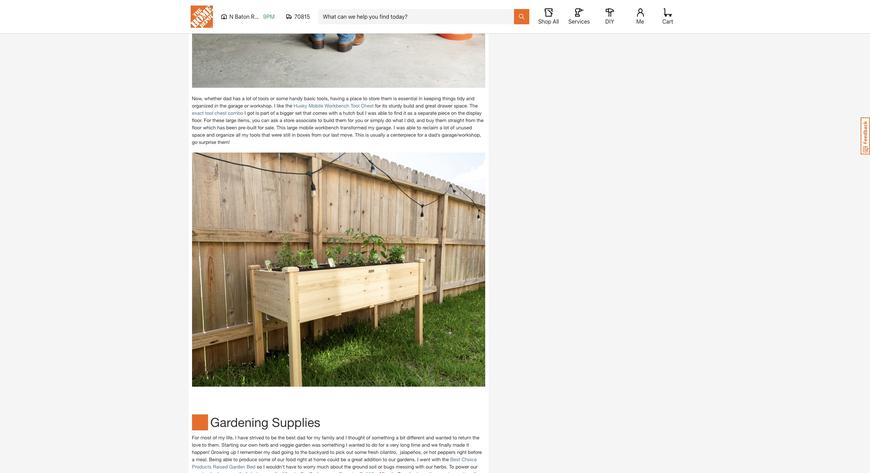 Task type: describe. For each thing, give the bounding box(es) containing it.
remember
[[240, 450, 262, 456]]

strived
[[250, 435, 264, 441]]

to left find
[[388, 110, 393, 116]]

my right 'all'
[[242, 132, 249, 138]]

i left got
[[245, 110, 246, 116]]

i left the went
[[417, 457, 419, 463]]

move.
[[340, 132, 354, 138]]

a right as
[[414, 110, 417, 116]]

do inside for most of my life, i have strived to be the best dad for my family and i thought of something a bit different and wanted to return the love to them. starting our own herb and veggie garden was something i wanted to do for a very long time and we finally made it happen! growing up i remember my dad going to the backyard to pick out some fresh cilantro,  jalapeños, or hot peppers right before a meal. being able to produce some of our food right at home could be a great addition to our gardens. i went with the
[[372, 443, 378, 449]]

hutch
[[343, 110, 355, 116]]

i right "up"
[[238, 450, 239, 456]]

drawer
[[438, 103, 453, 109]]

surprise
[[199, 139, 216, 145]]

the up "veggie"
[[278, 435, 285, 441]]

herb
[[259, 443, 269, 449]]

but
[[357, 110, 364, 116]]

in inside i got is part of a bigger set that comes with a hutch but i was able to find it as a separate piece on the display floor. for these large items, you can ask a store associate to build them for you or simply do what i did, and buy them straight from the floor which has been pre-built for sale. this large mobile workbench transformed my garage. i was able to reclaim a lot of unused space and organize all my tools that were still in boxes from our last move. this is usually a centerpiece for a dad's garage/workshop, go surprise them!
[[292, 132, 296, 138]]

is inside "now, whether dad has a lot of tools or some handy basic tools, having a place to store them is essential in keeping things tidy and organized in the garage or workshop. i like the"
[[394, 96, 397, 101]]

a left dad's
[[425, 132, 427, 138]]

of inside "now, whether dad has a lot of tools or some handy basic tools, having a place to store them is essential in keeping things tidy and organized in the garage or workshop. i like the"
[[253, 96, 257, 101]]

much
[[317, 465, 329, 471]]

for up the garden
[[307, 435, 313, 441]]

set
[[295, 110, 302, 116]]

the down space.
[[458, 110, 465, 116]]

most
[[201, 435, 211, 441]]

very
[[390, 443, 399, 449]]

i down "what"
[[394, 125, 395, 131]]

handy
[[289, 96, 303, 101]]

time
[[411, 443, 421, 449]]

items,
[[238, 117, 251, 123]]

services
[[569, 18, 590, 25]]

our down garden
[[226, 472, 233, 474]]

our up bugs
[[389, 457, 396, 463]]

tools inside "now, whether dad has a lot of tools or some handy basic tools, having a place to store them is essential in keeping things tidy and organized in the garage or workshop. i like the"
[[258, 96, 269, 101]]

and right herb
[[270, 443, 278, 449]]

for down can
[[258, 125, 264, 131]]

our down the went
[[426, 465, 433, 471]]

1 vertical spatial be
[[341, 457, 346, 463]]

2 horizontal spatial some
[[355, 450, 367, 456]]

return
[[459, 435, 471, 441]]

for down reclaim
[[418, 132, 423, 138]]

jalapeños,
[[400, 450, 422, 456]]

husky mobile workbench tool chest for its sturdy build and great drawer space. the exact tool chest combo
[[192, 103, 478, 116]]

garage.
[[376, 125, 393, 131]]

was down chest
[[368, 110, 377, 116]]

build inside i got is part of a bigger set that comes with a hutch but i was able to find it as a separate piece on the display floor. for these large items, you can ask a store associate to build them for you or simply do what i did, and buy them straight from the floor which has been pre-built for sale. this large mobile workbench transformed my garage. i was able to reclaim a lot of unused space and organize all my tools that were still in boxes from our last move. this is usually a centerpiece for a dad's garage/workshop, go surprise them!
[[324, 117, 334, 123]]

0 horizontal spatial them
[[336, 117, 347, 123]]

1 vertical spatial dad
[[297, 435, 305, 441]]

the up chest
[[220, 103, 227, 109]]

been
[[226, 125, 237, 131]]

0 horizontal spatial this
[[277, 125, 286, 131]]

its
[[382, 103, 387, 109]]

1 vertical spatial right
[[297, 457, 307, 463]]

to up could
[[330, 450, 335, 456]]

a up dad's
[[440, 125, 442, 131]]

find
[[394, 110, 402, 116]]

or inside for most of my life, i have strived to be the best dad for my family and i thought of something a bit different and wanted to return the love to them. starting our own herb and veggie garden was something i wanted to do for a very long time and we finally made it happen! growing up i remember my dad going to the backyard to pick out some fresh cilantro,  jalapeños, or hot peppers right before a meal. being able to produce some of our food right at home could be a great addition to our gardens. i went with the
[[424, 450, 428, 456]]

i inside "now, whether dad has a lot of tools or some handy basic tools, having a place to store them is essential in keeping things tidy and organized in the garage or workshop. i like the"
[[274, 103, 276, 109]]

feedback link image
[[861, 117, 870, 155]]

finally
[[439, 443, 452, 449]]

to left reclaim
[[417, 125, 421, 131]]

got
[[247, 110, 254, 116]]

1 vertical spatial something
[[322, 443, 345, 449]]

them inside "now, whether dad has a lot of tools or some handy basic tools, having a place to store them is essential in keeping things tidy and organized in the garage or workshop. i like the"
[[381, 96, 392, 101]]

i left 'did,'
[[405, 117, 406, 123]]

for left very
[[379, 443, 385, 449]]

bit
[[400, 435, 406, 441]]

was up centerpiece
[[396, 125, 405, 131]]

workbench
[[315, 125, 339, 131]]

for inside for most of my life, i have strived to be the best dad for my family and i thought of something a bit different and wanted to return the love to them. starting our own herb and veggie garden was something i wanted to do for a very long time and we finally made it happen! growing up i remember my dad going to the backyard to pick out some fresh cilantro,  jalapeños, or hot peppers right before a meal. being able to produce some of our food right at home could be a great addition to our gardens. i went with the
[[192, 435, 199, 441]]

of down straight at right
[[451, 125, 455, 131]]

space.
[[454, 103, 469, 109]]

0 horizontal spatial that
[[262, 132, 270, 138]]

family
[[322, 435, 335, 441]]

and inside husky mobile workbench tool chest for its sturdy build and great drawer space. the exact tool chest combo
[[416, 103, 424, 109]]

and left we
[[422, 443, 430, 449]]

going
[[281, 450, 294, 456]]

to up fresh
[[366, 443, 370, 449]]

1 vertical spatial in
[[215, 103, 218, 109]]

store inside i got is part of a bigger set that comes with a hutch but i was able to find it as a separate piece on the display floor. for these large items, you can ask a store associate to build them for you or simply do what i did, and buy them straight from the floor which has been pre-built for sale. this large mobile workbench transformed my garage. i was able to reclaim a lot of unused space and organize all my tools that were still in boxes from our last move. this is usually a centerpiece for a dad's garage/workshop, go surprise them!
[[284, 117, 295, 123]]

them.
[[208, 443, 220, 449]]

like
[[277, 103, 284, 109]]

a down workbench
[[339, 110, 342, 116]]

70815
[[294, 14, 310, 20]]

0 vertical spatial something
[[372, 435, 395, 441]]

simply
[[370, 117, 384, 123]]

a left 'bit'
[[396, 435, 399, 441]]

veggie
[[280, 443, 294, 449]]

build inside husky mobile workbench tool chest for its sturdy build and great drawer space. the exact tool chest combo
[[404, 103, 414, 109]]

or up workshop.
[[270, 96, 275, 101]]

1 vertical spatial wanted
[[349, 443, 365, 449]]

0 vertical spatial right
[[457, 450, 467, 456]]

the down "wouldn't"
[[274, 472, 281, 474]]

the down the garden
[[301, 450, 307, 456]]

pre-
[[238, 125, 247, 131]]

of up "wouldn't"
[[272, 457, 276, 463]]

bugs
[[384, 465, 395, 471]]

before
[[468, 450, 482, 456]]

1 vertical spatial large
[[287, 125, 298, 131]]

were
[[272, 132, 282, 138]]

our up "wouldn't"
[[277, 457, 285, 463]]

shop all
[[538, 18, 559, 25]]

a down the garage.
[[387, 132, 389, 138]]

and right family
[[336, 435, 344, 441]]

keeping
[[424, 96, 441, 101]]

part
[[261, 110, 269, 116]]

i right life,
[[235, 435, 236, 441]]

addition
[[364, 457, 382, 463]]

1 vertical spatial from
[[312, 132, 322, 138]]

starting
[[222, 443, 239, 449]]

What can we help you find today? search field
[[323, 9, 514, 24]]

worry
[[303, 465, 316, 471]]

space
[[192, 132, 205, 138]]

1 horizontal spatial able
[[378, 110, 387, 116]]

happen!
[[192, 450, 210, 456]]

of up ask
[[271, 110, 275, 116]]

chest
[[361, 103, 374, 109]]

0 vertical spatial soil
[[369, 465, 377, 471]]

to up garden
[[234, 457, 238, 463]]

tool
[[205, 110, 213, 116]]

a left place
[[346, 96, 349, 101]]

man opening a husky workbench tool chest. image
[[192, 0, 485, 88]]

great inside husky mobile workbench tool chest for its sturdy build and great drawer space. the exact tool chest combo
[[425, 103, 436, 109]]

separate
[[418, 110, 437, 116]]

to up herb
[[266, 435, 270, 441]]

or inside "so i wouldn't have to worry much about the ground soil or bugs messing with our herbs. to power our growing herbs, our soil of choice was the"
[[378, 465, 382, 471]]

was inside "so i wouldn't have to worry much about the ground soil or bugs messing with our herbs. to power our growing herbs, our soil of choice was the"
[[264, 472, 273, 474]]

them!
[[218, 139, 230, 145]]

gardening
[[210, 416, 269, 431]]

messing
[[396, 465, 414, 471]]

0 vertical spatial from
[[466, 117, 476, 123]]

shop
[[538, 18, 552, 25]]

straight
[[448, 117, 464, 123]]

bed
[[247, 465, 256, 471]]

built
[[247, 125, 257, 131]]

the right about
[[344, 465, 351, 471]]

gardening supplies
[[210, 416, 320, 431]]

my left family
[[314, 435, 321, 441]]

0 horizontal spatial be
[[271, 435, 277, 441]]

life,
[[226, 435, 234, 441]]

floor
[[192, 125, 202, 131]]

our down choice
[[471, 465, 478, 471]]

0 horizontal spatial large
[[226, 117, 236, 123]]

hot
[[429, 450, 436, 456]]

2 vertical spatial some
[[259, 457, 271, 463]]

basic
[[304, 96, 316, 101]]

the down 'peppers'
[[442, 457, 449, 463]]

floor.
[[192, 117, 203, 123]]

diy button
[[599, 8, 621, 25]]

garage
[[228, 103, 243, 109]]

ask
[[271, 117, 278, 123]]

9pm
[[263, 14, 275, 20]]

i right but
[[365, 110, 367, 116]]

these
[[213, 117, 224, 123]]

out
[[346, 450, 353, 456]]

tool
[[351, 103, 360, 109]]

our left own
[[240, 443, 247, 449]]

was inside for most of my life, i have strived to be the best dad for my family and i thought of something a bit different and wanted to return the love to them. starting our own herb and veggie garden was something i wanted to do for a very long time and we finally made it happen! growing up i remember my dad going to the backyard to pick out some fresh cilantro,  jalapeños, or hot peppers right before a meal. being able to produce some of our food right at home could be a great addition to our gardens. i went with the
[[312, 443, 321, 449]]

herbs,
[[211, 472, 224, 474]]

of up the them. in the left of the page
[[213, 435, 217, 441]]

having
[[330, 96, 345, 101]]

garden
[[295, 443, 311, 449]]

to inside "so i wouldn't have to worry much about the ground soil or bugs messing with our herbs. to power our growing herbs, our soil of choice was the"
[[298, 465, 302, 471]]

all
[[553, 18, 559, 25]]



Task type: vqa. For each thing, say whether or not it's contained in the screenshot.
THE "07430" button
no



Task type: locate. For each thing, give the bounding box(es) containing it.
that
[[303, 110, 312, 116], [262, 132, 270, 138]]

to up the 'made'
[[453, 435, 457, 441]]

be down pick
[[341, 457, 346, 463]]

husky mobile workbench tool chest link
[[294, 103, 374, 109]]

the down the 'display'
[[477, 117, 484, 123]]

it inside i got is part of a bigger set that comes with a hutch but i was able to find it as a separate piece on the display floor. for these large items, you can ask a store associate to build them for you or simply do what i did, and buy them straight from the floor which has been pre-built for sale. this large mobile workbench transformed my garage. i was able to reclaim a lot of unused space and organize all my tools that were still in boxes from our last move. this is usually a centerpiece for a dad's garage/workshop, go surprise them!
[[404, 110, 406, 116]]

1 horizontal spatial from
[[466, 117, 476, 123]]

able
[[378, 110, 387, 116], [407, 125, 416, 131], [223, 457, 232, 463]]

supplies
[[272, 416, 320, 431]]

1 horizontal spatial with
[[416, 465, 425, 471]]

store
[[369, 96, 380, 101], [284, 117, 295, 123]]

0 vertical spatial able
[[378, 110, 387, 116]]

it inside for most of my life, i have strived to be the best dad for my family and i thought of something a bit different and wanted to return the love to them. starting our own herb and veggie garden was something i wanted to do for a very long time and we finally made it happen! growing up i remember my dad going to the backyard to pick out some fresh cilantro,  jalapeños, or hot peppers right before a meal. being able to produce some of our food right at home could be a great addition to our gardens. i went with the
[[467, 443, 469, 449]]

bigger
[[280, 110, 294, 116]]

0 horizontal spatial dad
[[223, 96, 232, 101]]

piece
[[438, 110, 450, 116]]

for up love
[[192, 435, 199, 441]]

1 vertical spatial that
[[262, 132, 270, 138]]

dad inside "now, whether dad has a lot of tools or some handy basic tools, having a place to store them is essential in keeping things tidy and organized in the garage or workshop. i like the"
[[223, 96, 232, 101]]

0 horizontal spatial do
[[372, 443, 378, 449]]

my left life,
[[218, 435, 225, 441]]

do up the garage.
[[386, 117, 391, 123]]

my down herb
[[264, 450, 270, 456]]

1 you from the left
[[252, 117, 260, 123]]

have inside "so i wouldn't have to worry much about the ground soil or bugs messing with our herbs. to power our growing herbs, our soil of choice was the"
[[286, 465, 296, 471]]

great up "ground"
[[352, 457, 363, 463]]

and up the
[[466, 96, 475, 101]]

exact
[[192, 110, 204, 116]]

1 horizontal spatial them
[[381, 96, 392, 101]]

this down "transformed"
[[355, 132, 364, 138]]

dad left going
[[272, 450, 280, 456]]

have right life,
[[238, 435, 248, 441]]

on
[[451, 110, 457, 116]]

me button
[[629, 8, 652, 25]]

to up bugs
[[383, 457, 387, 463]]

last
[[331, 132, 339, 138]]

me
[[637, 18, 644, 25]]

with down hot
[[432, 457, 441, 463]]

power
[[456, 465, 469, 471]]

to
[[449, 465, 454, 471]]

now, whether dad has a lot of tools or some handy basic tools, having a place to store them is essential in keeping things tidy and organized in the garage or workshop. i like the
[[192, 96, 475, 109]]

able inside for most of my life, i have strived to be the best dad for my family and i thought of something a bit different and wanted to return the love to them. starting our own herb and veggie garden was something i wanted to do for a very long time and we finally made it happen! growing up i remember my dad going to the backyard to pick out some fresh cilantro,  jalapeños, or hot peppers right before a meal. being able to produce some of our food right at home could be a great addition to our gardens. i went with the
[[223, 457, 232, 463]]

tools inside i got is part of a bigger set that comes with a hutch but i was able to find it as a separate piece on the display floor. for these large items, you can ask a store associate to build them for you or simply do what i did, and buy them straight from the floor which has been pre-built for sale. this large mobile workbench transformed my garage. i was able to reclaim a lot of unused space and organize all my tools that were still in boxes from our last move. this is usually a centerpiece for a dad's garage/workshop, go surprise them!
[[250, 132, 261, 138]]

i inside "so i wouldn't have to worry much about the ground soil or bugs messing with our herbs. to power our growing herbs, our soil of choice was the"
[[263, 465, 265, 471]]

exact tool chest combo link
[[192, 110, 243, 116]]

soil down garden
[[234, 472, 242, 474]]

0 vertical spatial tools
[[258, 96, 269, 101]]

buy
[[426, 117, 434, 123]]

have inside for most of my life, i have strived to be the best dad for my family and i thought of something a bit different and wanted to return the love to them. starting our own herb and veggie garden was something i wanted to do for a very long time and we finally made it happen! growing up i remember my dad going to the backyard to pick out some fresh cilantro,  jalapeños, or hot peppers right before a meal. being able to produce some of our food right at home could be a great addition to our gardens. i went with the
[[238, 435, 248, 441]]

store down bigger
[[284, 117, 295, 123]]

0 vertical spatial be
[[271, 435, 277, 441]]

1 horizontal spatial right
[[457, 450, 467, 456]]

a down the out
[[348, 457, 350, 463]]

1 horizontal spatial large
[[287, 125, 298, 131]]

1 horizontal spatial store
[[369, 96, 380, 101]]

some up like
[[276, 96, 288, 101]]

i up the out
[[346, 443, 347, 449]]

from down the 'display'
[[466, 117, 476, 123]]

build up workbench
[[324, 117, 334, 123]]

for down hutch
[[348, 117, 354, 123]]

it left as
[[404, 110, 406, 116]]

0 horizontal spatial soil
[[234, 472, 242, 474]]

2 horizontal spatial is
[[394, 96, 397, 101]]

our
[[323, 132, 330, 138], [240, 443, 247, 449], [277, 457, 285, 463], [389, 457, 396, 463], [426, 465, 433, 471], [471, 465, 478, 471], [226, 472, 233, 474]]

was down "wouldn't"
[[264, 472, 273, 474]]

lot inside i got is part of a bigger set that comes with a hutch but i was able to find it as a separate piece on the display floor. for these large items, you can ask a store associate to build them for you or simply do what i did, and buy them straight from the floor which has been pre-built for sale. this large mobile workbench transformed my garage. i was able to reclaim a lot of unused space and organize all my tools that were still in boxes from our last move. this is usually a centerpiece for a dad's garage/workshop, go surprise them!
[[444, 125, 449, 131]]

0 vertical spatial for
[[204, 117, 211, 123]]

wanted up the finally
[[436, 435, 452, 441]]

organized
[[192, 103, 213, 109]]

1 horizontal spatial this
[[355, 132, 364, 138]]

0 vertical spatial store
[[369, 96, 380, 101]]

0 horizontal spatial something
[[322, 443, 345, 449]]

0 vertical spatial some
[[276, 96, 288, 101]]

2 horizontal spatial with
[[432, 457, 441, 463]]

0 vertical spatial has
[[233, 96, 241, 101]]

to down comes
[[318, 117, 322, 123]]

and down the which
[[206, 132, 215, 138]]

1 vertical spatial has
[[217, 125, 225, 131]]

1 horizontal spatial have
[[286, 465, 296, 471]]

thought
[[348, 435, 365, 441]]

great
[[425, 103, 436, 109], [352, 457, 363, 463]]

them down piece
[[436, 117, 447, 123]]

products
[[192, 465, 212, 471]]

and left buy
[[417, 117, 425, 123]]

a right ask
[[280, 117, 282, 123]]

0 horizontal spatial in
[[215, 103, 218, 109]]

you down but
[[355, 117, 363, 123]]

about
[[330, 465, 343, 471]]

or up got
[[244, 103, 249, 109]]

0 vertical spatial is
[[394, 96, 397, 101]]

sale.
[[265, 125, 275, 131]]

1 vertical spatial with
[[432, 457, 441, 463]]

centerpiece
[[391, 132, 416, 138]]

usually
[[370, 132, 385, 138]]

0 vertical spatial this
[[277, 125, 286, 131]]

1 vertical spatial it
[[467, 443, 469, 449]]

build down essential
[[404, 103, 414, 109]]

1 vertical spatial able
[[407, 125, 416, 131]]

of inside "so i wouldn't have to worry much about the ground soil or bugs messing with our herbs. to power our growing herbs, our soil of choice was the"
[[243, 472, 247, 474]]

2 horizontal spatial them
[[436, 117, 447, 123]]

0 vertical spatial that
[[303, 110, 312, 116]]

2 horizontal spatial able
[[407, 125, 416, 131]]

for inside husky mobile workbench tool chest for its sturdy build and great drawer space. the exact tool chest combo
[[375, 103, 381, 109]]

and up separate
[[416, 103, 424, 109]]

0 horizontal spatial right
[[297, 457, 307, 463]]

1 vertical spatial is
[[256, 110, 259, 116]]

that up associate
[[303, 110, 312, 116]]

for down tool
[[204, 117, 211, 123]]

and
[[466, 96, 475, 101], [416, 103, 424, 109], [417, 117, 425, 123], [206, 132, 215, 138], [336, 435, 344, 441], [426, 435, 434, 441], [270, 443, 278, 449], [422, 443, 430, 449]]

2 vertical spatial with
[[416, 465, 425, 471]]

in
[[419, 96, 423, 101], [215, 103, 218, 109], [292, 132, 296, 138]]

0 horizontal spatial from
[[312, 132, 322, 138]]

things
[[443, 96, 456, 101]]

comes
[[313, 110, 327, 116]]

my down simply
[[368, 125, 375, 131]]

1 horizontal spatial it
[[467, 443, 469, 449]]

0 vertical spatial wanted
[[436, 435, 452, 441]]

them
[[381, 96, 392, 101], [336, 117, 347, 123], [436, 117, 447, 123]]

or inside i got is part of a bigger set that comes with a hutch but i was able to find it as a separate piece on the display floor. for these large items, you can ask a store associate to build them for you or simply do what i did, and buy them straight from the floor which has been pre-built for sale. this large mobile workbench transformed my garage. i was able to reclaim a lot of unused space and organize all my tools that were still in boxes from our last move. this is usually a centerpiece for a dad's garage/workshop, go surprise them!
[[364, 117, 369, 123]]

0 horizontal spatial wanted
[[349, 443, 365, 449]]

workbench
[[325, 103, 349, 109]]

the home depot logo image
[[191, 6, 213, 28]]

has
[[233, 96, 241, 101], [217, 125, 225, 131]]

wouldn't
[[266, 465, 285, 471]]

the
[[220, 103, 227, 109], [286, 103, 292, 109], [458, 110, 465, 116], [477, 117, 484, 123], [278, 435, 285, 441], [473, 435, 480, 441], [301, 450, 307, 456], [442, 457, 449, 463], [344, 465, 351, 471], [274, 472, 281, 474]]

diy
[[606, 18, 614, 25]]

to down the garden
[[295, 450, 299, 456]]

was up backyard
[[312, 443, 321, 449]]

great down keeping
[[425, 103, 436, 109]]

i got is part of a bigger set that comes with a hutch but i was able to find it as a separate piece on the display floor. for these large items, you can ask a store associate to build them for you or simply do what i did, and buy them straight from the floor which has been pre-built for sale. this large mobile workbench transformed my garage. i was able to reclaim a lot of unused space and organize all my tools that were still in boxes from our last move. this is usually a centerpiece for a dad's garage/workshop, go surprise them!
[[192, 110, 484, 145]]

to down most
[[202, 443, 207, 449]]

my
[[368, 125, 375, 131], [242, 132, 249, 138], [218, 435, 225, 441], [314, 435, 321, 441], [264, 450, 270, 456]]

cart link
[[660, 8, 676, 25]]

as
[[408, 110, 413, 116]]

2 vertical spatial is
[[365, 132, 369, 138]]

workshop.
[[250, 103, 273, 109]]

1 horizontal spatial wanted
[[436, 435, 452, 441]]

something down family
[[322, 443, 345, 449]]

them up its
[[381, 96, 392, 101]]

backyard
[[309, 450, 329, 456]]

with inside "so i wouldn't have to worry much about the ground soil or bugs messing with our herbs. to power our growing herbs, our soil of choice was the"
[[416, 465, 425, 471]]

peppers
[[438, 450, 456, 456]]

able down its
[[378, 110, 387, 116]]

tools up workshop.
[[258, 96, 269, 101]]

of right thought
[[366, 435, 371, 441]]

2 you from the left
[[355, 117, 363, 123]]

for most of my life, i have strived to be the best dad for my family and i thought of something a bit different and wanted to return the love to them. starting our own herb and veggie garden was something i wanted to do for a very long time and we finally made it happen! growing up i remember my dad going to the backyard to pick out some fresh cilantro,  jalapeños, or hot peppers right before a meal. being able to produce some of our food right at home could be a great addition to our gardens. i went with the
[[192, 435, 482, 463]]

cart
[[663, 18, 673, 25]]

husky
[[294, 103, 307, 109]]

or left hot
[[424, 450, 428, 456]]

1 horizontal spatial that
[[303, 110, 312, 116]]

of up workshop.
[[253, 96, 257, 101]]

something up very
[[372, 435, 395, 441]]

1 vertical spatial do
[[372, 443, 378, 449]]

being
[[209, 457, 222, 463]]

0 vertical spatial with
[[329, 110, 338, 116]]

0 vertical spatial have
[[238, 435, 248, 441]]

mobile
[[309, 103, 323, 109]]

some
[[276, 96, 288, 101], [355, 450, 367, 456], [259, 457, 271, 463]]

1 horizontal spatial some
[[276, 96, 288, 101]]

0 horizontal spatial you
[[252, 117, 260, 123]]

0 horizontal spatial it
[[404, 110, 406, 116]]

and up we
[[426, 435, 434, 441]]

transformed
[[340, 125, 367, 131]]

ground
[[353, 465, 368, 471]]

2 vertical spatial in
[[292, 132, 296, 138]]

this up 'were'
[[277, 125, 286, 131]]

0 horizontal spatial able
[[223, 457, 232, 463]]

from
[[466, 117, 476, 123], [312, 132, 322, 138]]

some up 'so'
[[259, 457, 271, 463]]

the up bigger
[[286, 103, 292, 109]]

has down these
[[217, 125, 225, 131]]

0 vertical spatial lot
[[246, 96, 251, 101]]

0 horizontal spatial is
[[256, 110, 259, 116]]

a up ask
[[276, 110, 279, 116]]

lot inside "now, whether dad has a lot of tools or some handy basic tools, having a place to store them is essential in keeping things tidy and organized in the garage or workshop. i like the"
[[246, 96, 251, 101]]

best choice products raised garden bed link
[[192, 457, 477, 471]]

2 horizontal spatial dad
[[297, 435, 305, 441]]

and inside "now, whether dad has a lot of tools or some handy basic tools, having a place to store them is essential in keeping things tidy and organized in the garage or workshop. i like the"
[[466, 96, 475, 101]]

0 vertical spatial build
[[404, 103, 414, 109]]

store up chest
[[369, 96, 380, 101]]

0 vertical spatial great
[[425, 103, 436, 109]]

a left very
[[386, 443, 389, 449]]

i left thought
[[346, 435, 347, 441]]

2 vertical spatial dad
[[272, 450, 280, 456]]

has inside "now, whether dad has a lot of tools or some handy basic tools, having a place to store them is essential in keeping things tidy and organized in the garage or workshop. i like the"
[[233, 96, 241, 101]]

1 vertical spatial this
[[355, 132, 364, 138]]

mobile
[[299, 125, 314, 131]]

our inside i got is part of a bigger set that comes with a hutch but i was able to find it as a separate piece on the display floor. for these large items, you can ask a store associate to build them for you or simply do what i did, and buy them straight from the floor which has been pre-built for sale. this large mobile workbench transformed my garage. i was able to reclaim a lot of unused space and organize all my tools that were still in boxes from our last move. this is usually a centerpiece for a dad's garage/workshop, go surprise them!
[[323, 132, 330, 138]]

1 horizontal spatial is
[[365, 132, 369, 138]]

1 vertical spatial lot
[[444, 125, 449, 131]]

which
[[203, 125, 216, 131]]

best
[[286, 435, 296, 441]]

for inside i got is part of a bigger set that comes with a hutch but i was able to find it as a separate piece on the display floor. for these large items, you can ask a store associate to build them for you or simply do what i did, and buy them straight from the floor which has been pre-built for sale. this large mobile workbench transformed my garage. i was able to reclaim a lot of unused space and organize all my tools that were still in boxes from our last move. this is usually a centerpiece for a dad's garage/workshop, go surprise them!
[[204, 117, 211, 123]]

1 horizontal spatial for
[[204, 117, 211, 123]]

reclaim
[[423, 125, 438, 131]]

garage/workshop,
[[442, 132, 481, 138]]

for
[[204, 117, 211, 123], [192, 435, 199, 441]]

for left its
[[375, 103, 381, 109]]

dad up garage
[[223, 96, 232, 101]]

1 vertical spatial tools
[[250, 132, 261, 138]]

or
[[270, 96, 275, 101], [244, 103, 249, 109], [364, 117, 369, 123], [424, 450, 428, 456], [378, 465, 382, 471]]

the
[[470, 103, 478, 109]]

or left simply
[[364, 117, 369, 123]]

with inside i got is part of a bigger set that comes with a hutch but i was able to find it as a separate piece on the display floor. for these large items, you can ask a store associate to build them for you or simply do what i did, and buy them straight from the floor which has been pre-built for sale. this large mobile workbench transformed my garage. i was able to reclaim a lot of unused space and organize all my tools that were still in boxes from our last move. this is usually a centerpiece for a dad's garage/workshop, go surprise them!
[[329, 110, 338, 116]]

now,
[[192, 96, 203, 101]]

the right return
[[473, 435, 480, 441]]

home
[[314, 457, 326, 463]]

1 horizontal spatial do
[[386, 117, 391, 123]]

0 horizontal spatial have
[[238, 435, 248, 441]]

or left bugs
[[378, 465, 382, 471]]

a up garage
[[242, 96, 245, 101]]

wanted down thought
[[349, 443, 365, 449]]

tools down built
[[250, 132, 261, 138]]

2 vertical spatial able
[[223, 457, 232, 463]]

0 horizontal spatial store
[[284, 117, 295, 123]]

1 horizontal spatial build
[[404, 103, 414, 109]]

0 vertical spatial it
[[404, 110, 406, 116]]

1 horizontal spatial great
[[425, 103, 436, 109]]

wooden garden bed in front of a brick house. image
[[192, 153, 485, 387]]

a left 'meal.'
[[192, 457, 195, 463]]

0 vertical spatial in
[[419, 96, 423, 101]]

some inside "now, whether dad has a lot of tools or some handy basic tools, having a place to store them is essential in keeping things tidy and organized in the garage or workshop. i like the"
[[276, 96, 288, 101]]

we
[[431, 443, 438, 449]]

i right 'so'
[[263, 465, 265, 471]]

long
[[400, 443, 410, 449]]

0 vertical spatial large
[[226, 117, 236, 123]]

produce
[[239, 457, 257, 463]]

chest
[[215, 110, 227, 116]]

lot
[[246, 96, 251, 101], [444, 125, 449, 131]]

with
[[329, 110, 338, 116], [432, 457, 441, 463], [416, 465, 425, 471]]

be left best
[[271, 435, 277, 441]]

1 horizontal spatial dad
[[272, 450, 280, 456]]

store inside "now, whether dad has a lot of tools or some handy basic tools, having a place to store them is essential in keeping things tidy and organized in the garage or workshop. i like the"
[[369, 96, 380, 101]]

2 horizontal spatial in
[[419, 96, 423, 101]]

is left usually
[[365, 132, 369, 138]]

great inside for most of my life, i have strived to be the best dad for my family and i thought of something a bit different and wanted to return the love to them. starting our own herb and veggie garden was something i wanted to do for a very long time and we finally made it happen! growing up i remember my dad going to the backyard to pick out some fresh cilantro,  jalapeños, or hot peppers right before a meal. being able to produce some of our food right at home could be a great addition to our gardens. i went with the
[[352, 457, 363, 463]]

unused
[[456, 125, 472, 131]]

do inside i got is part of a bigger set that comes with a hutch but i was able to find it as a separate piece on the display floor. for these large items, you can ask a store associate to build them for you or simply do what i did, and buy them straight from the floor which has been pre-built for sale. this large mobile workbench transformed my garage. i was able to reclaim a lot of unused space and organize all my tools that were still in boxes from our last move. this is usually a centerpiece for a dad's garage/workshop, go surprise them!
[[386, 117, 391, 123]]

n baton rouge
[[230, 14, 267, 20]]

growing
[[192, 472, 209, 474]]

do up fresh
[[372, 443, 378, 449]]

i left like
[[274, 103, 276, 109]]

our down workbench
[[323, 132, 330, 138]]

0 horizontal spatial for
[[192, 435, 199, 441]]

1 vertical spatial build
[[324, 117, 334, 123]]

has up garage
[[233, 96, 241, 101]]

0 horizontal spatial some
[[259, 457, 271, 463]]

with inside for most of my life, i have strived to be the best dad for my family and i thought of something a bit different and wanted to return the love to them. starting our own herb and veggie garden was something i wanted to do for a very long time and we finally made it happen! growing up i remember my dad going to the backyard to pick out some fresh cilantro,  jalapeños, or hot peppers right before a meal. being able to produce some of our food right at home could be a great addition to our gardens. i went with the
[[432, 457, 441, 463]]

some right the out
[[355, 450, 367, 456]]

1 horizontal spatial has
[[233, 96, 241, 101]]

best choice products raised garden bed
[[192, 457, 477, 471]]

dad's
[[429, 132, 441, 138]]

has inside i got is part of a bigger set that comes with a hutch but i was able to find it as a separate piece on the display floor. for these large items, you can ask a store associate to build them for you or simply do what i did, and buy them straight from the floor which has been pre-built for sale. this large mobile workbench transformed my garage. i was able to reclaim a lot of unused space and organize all my tools that were still in boxes from our last move. this is usually a centerpiece for a dad's garage/workshop, go surprise them!
[[217, 125, 225, 131]]

0 horizontal spatial lot
[[246, 96, 251, 101]]

0 horizontal spatial great
[[352, 457, 363, 463]]

1 vertical spatial soil
[[234, 472, 242, 474]]

of down bed
[[243, 472, 247, 474]]

1 horizontal spatial in
[[292, 132, 296, 138]]

0 horizontal spatial build
[[324, 117, 334, 123]]

right down the 'made'
[[457, 450, 467, 456]]

to inside "now, whether dad has a lot of tools or some handy basic tools, having a place to store them is essential in keeping things tidy and organized in the garage or workshop. i like the"
[[363, 96, 368, 101]]

still
[[283, 132, 291, 138]]

1 horizontal spatial something
[[372, 435, 395, 441]]

1 vertical spatial have
[[286, 465, 296, 471]]

able down 'did,'
[[407, 125, 416, 131]]

1 vertical spatial for
[[192, 435, 199, 441]]



